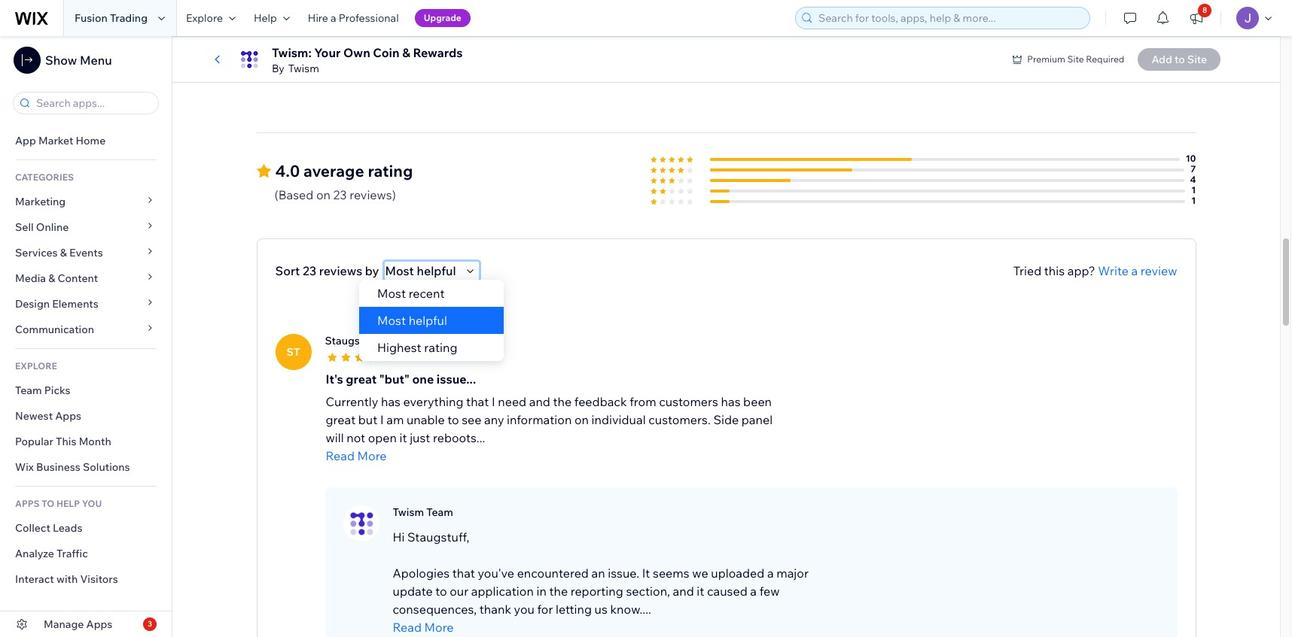 Task type: vqa. For each thing, say whether or not it's contained in the screenshot.
leads, inside the the Workflows Manage any work process from start to finish. Track leads, contacts & orders on a simple board.
no



Task type: describe. For each thing, give the bounding box(es) containing it.
side
[[714, 412, 739, 427]]

to inside it's great "but" one issue... currently has everything that i need and the feedback from customers has been great but i am unable to see any information on individual customers. side panel will not open it just reboots... read more
[[448, 412, 459, 427]]

a up few
[[767, 566, 774, 581]]

staugstuff,
[[408, 530, 470, 545]]

design elements link
[[0, 291, 172, 317]]

check app demo
[[279, 66, 378, 81]]

sell online link
[[0, 215, 172, 240]]

newest apps link
[[0, 404, 172, 429]]

1 1 from the top
[[1192, 184, 1196, 196]]

t w image
[[343, 506, 379, 542]]

hi staugstuff, apologies that you've encountered an issue. it seems we uploaded a major update to our application in the reporting section, and it caused a few consequences, thank you for letting us know.... read more
[[393, 530, 809, 635]]

most for most helpful option
[[378, 313, 406, 328]]

apologies
[[393, 566, 450, 581]]

1 has from the left
[[381, 394, 401, 409]]

any
[[484, 412, 504, 427]]

customers
[[659, 394, 718, 409]]

am
[[386, 412, 404, 427]]

1 vertical spatial great
[[326, 412, 356, 427]]

show menu button
[[14, 47, 112, 74]]

7
[[1191, 163, 1196, 174]]

popular this month
[[15, 435, 111, 449]]

apps to help you
[[15, 499, 102, 510]]

2 has from the left
[[721, 394, 741, 409]]

analyze traffic
[[15, 548, 88, 561]]

read more button for i
[[326, 447, 778, 465]]

sidebar element
[[0, 36, 172, 638]]

individual
[[592, 412, 646, 427]]

1 vertical spatial i
[[380, 412, 384, 427]]

services & events
[[15, 246, 103, 260]]

manage
[[44, 618, 84, 632]]

apps for newest apps
[[55, 410, 81, 423]]

show menu
[[45, 53, 112, 68]]

app market home link
[[0, 128, 172, 154]]

information
[[507, 412, 572, 427]]

sell online
[[15, 221, 69, 234]]

app?
[[1068, 263, 1096, 278]]

review
[[1141, 263, 1177, 278]]

interact
[[15, 573, 54, 587]]

most helpful for most helpful option
[[378, 313, 448, 328]]

unable
[[407, 412, 445, 427]]

explore
[[186, 11, 223, 25]]

demo
[[344, 66, 378, 81]]

application
[[471, 584, 534, 599]]

open
[[368, 430, 397, 446]]

most helpful for most helpful 'button'
[[385, 263, 456, 278]]

market
[[38, 134, 73, 148]]

Search apps... field
[[32, 93, 154, 114]]

4.0
[[275, 161, 300, 180]]

8
[[1203, 5, 1207, 15]]

services
[[15, 246, 58, 260]]

design elements
[[15, 297, 99, 311]]

sort 23 reviews by
[[275, 263, 379, 278]]

by
[[365, 263, 379, 278]]

interact with visitors link
[[0, 567, 172, 593]]

update
[[393, 584, 433, 599]]

staugstuff
[[325, 334, 378, 348]]

show
[[45, 53, 77, 68]]

most for list box containing most recent
[[378, 286, 406, 301]]

major
[[777, 566, 809, 581]]

twism:
[[272, 45, 312, 60]]

encountered
[[517, 566, 589, 581]]

a right the hire
[[331, 11, 336, 25]]

hire
[[308, 11, 328, 25]]

1 horizontal spatial team
[[426, 506, 453, 519]]

just
[[410, 430, 430, 446]]

most helpful option
[[360, 307, 504, 334]]

site
[[1068, 53, 1084, 65]]

been
[[743, 394, 772, 409]]

picks
[[44, 384, 71, 398]]

it
[[642, 566, 650, 581]]

caused
[[707, 584, 748, 599]]

the inside hi staugstuff, apologies that you've encountered an issue. it seems we uploaded a major update to our application in the reporting section, and it caused a few consequences, thank you for letting us know.... read more
[[549, 584, 568, 599]]

with
[[56, 573, 78, 587]]

you
[[514, 602, 535, 617]]

categories
[[15, 172, 74, 183]]

solutions
[[83, 461, 130, 474]]

highest rating
[[378, 340, 458, 355]]

1 vertical spatial rating
[[424, 340, 458, 355]]

& for content
[[48, 272, 55, 285]]

issue.
[[608, 566, 639, 581]]

twism inside the twism: your own coin & rewards by twism
[[288, 62, 319, 75]]

/
[[380, 334, 385, 348]]

0 vertical spatial on
[[316, 187, 331, 202]]

see
[[462, 412, 482, 427]]

hire a professional link
[[299, 0, 408, 36]]

media
[[15, 272, 46, 285]]

wix
[[15, 461, 34, 474]]

know....
[[610, 602, 651, 617]]

reporting
[[571, 584, 623, 599]]

popular
[[15, 435, 53, 449]]

collect leads link
[[0, 516, 172, 541]]

we
[[692, 566, 708, 581]]



Task type: locate. For each thing, give the bounding box(es) containing it.
it inside hi staugstuff, apologies that you've encountered an issue. it seems we uploaded a major update to our application in the reporting section, and it caused a few consequences, thank you for letting us know.... read more
[[697, 584, 704, 599]]

for
[[537, 602, 553, 617]]

to left our
[[435, 584, 447, 599]]

our
[[450, 584, 469, 599]]

interact with visitors
[[15, 573, 118, 587]]

most helpful up 28, on the left bottom of the page
[[378, 313, 448, 328]]

most helpful inside 'button'
[[385, 263, 456, 278]]

1 vertical spatial that
[[452, 566, 475, 581]]

team down explore
[[15, 384, 42, 398]]

list box
[[360, 280, 504, 361]]

that up our
[[452, 566, 475, 581]]

0 vertical spatial more
[[357, 449, 387, 464]]

1 vertical spatial more
[[424, 620, 454, 635]]

1 vertical spatial read more button
[[393, 619, 845, 637]]

1 down 4
[[1192, 195, 1196, 206]]

1 vertical spatial twism
[[393, 506, 424, 519]]

twism
[[288, 62, 319, 75], [393, 506, 424, 519]]

to inside hi staugstuff, apologies that you've encountered an issue. it seems we uploaded a major update to our application in the reporting section, and it caused a few consequences, thank you for letting us know.... read more
[[435, 584, 447, 599]]

currently
[[326, 394, 378, 409]]

professional
[[339, 11, 399, 25]]

the inside it's great "but" one issue... currently has everything that i need and the feedback from customers has been great but i am unable to see any information on individual customers. side panel will not open it just reboots... read more
[[553, 394, 572, 409]]

upgrade
[[424, 12, 462, 23]]

1 horizontal spatial rating
[[424, 340, 458, 355]]

fusion trading
[[75, 11, 148, 25]]

1 vertical spatial most
[[378, 286, 406, 301]]

0 vertical spatial most
[[385, 263, 414, 278]]

0 vertical spatial that
[[466, 394, 489, 409]]

traffic
[[57, 548, 88, 561]]

it down we at the right of the page
[[697, 584, 704, 599]]

1 vertical spatial on
[[575, 412, 589, 427]]

more
[[357, 449, 387, 464], [424, 620, 454, 635]]

it
[[400, 430, 407, 446], [697, 584, 704, 599]]

has
[[381, 394, 401, 409], [721, 394, 741, 409]]

few
[[760, 584, 780, 599]]

read more button
[[326, 447, 778, 465], [393, 619, 845, 637]]

month
[[79, 435, 111, 449]]

most helpful up recent
[[385, 263, 456, 278]]

"but"
[[379, 372, 410, 387]]

help button
[[245, 0, 299, 36]]

1 horizontal spatial read
[[393, 620, 422, 635]]

& for events
[[60, 246, 67, 260]]

app market home
[[15, 134, 106, 148]]

team inside team picks link
[[15, 384, 42, 398]]

collect
[[15, 522, 50, 535]]

to left see
[[448, 412, 459, 427]]

1 vertical spatial &
[[60, 246, 67, 260]]

elements
[[52, 297, 99, 311]]

services & events link
[[0, 240, 172, 266]]

sort
[[275, 263, 300, 278]]

on inside it's great "but" one issue... currently has everything that i need and the feedback from customers has been great but i am unable to see any information on individual customers. side panel will not open it just reboots... read more
[[575, 412, 589, 427]]

helpful for most helpful option
[[409, 313, 448, 328]]

& inside the twism: your own coin & rewards by twism
[[402, 45, 410, 60]]

28,
[[408, 334, 423, 348]]

& left events
[[60, 246, 67, 260]]

newest apps
[[15, 410, 81, 423]]

and down seems
[[673, 584, 694, 599]]

a left few
[[750, 584, 757, 599]]

it's
[[326, 372, 343, 387]]

more inside it's great "but" one issue... currently has everything that i need and the feedback from customers has been great but i am unable to see any information on individual customers. side panel will not open it just reboots... read more
[[357, 449, 387, 464]]

2022
[[425, 334, 449, 348]]

(based
[[275, 187, 314, 202]]

letting
[[556, 602, 592, 617]]

rating up reviews)
[[368, 161, 413, 180]]

everything
[[403, 394, 464, 409]]

app inside app market home link
[[15, 134, 36, 148]]

0 vertical spatial read more button
[[326, 447, 778, 465]]

read more button for seems
[[393, 619, 845, 637]]

read more button down information
[[326, 447, 778, 465]]

0 vertical spatial rating
[[368, 161, 413, 180]]

0 vertical spatial team
[[15, 384, 42, 398]]

2 vertical spatial &
[[48, 272, 55, 285]]

0 horizontal spatial 23
[[303, 263, 316, 278]]

rating right 28, on the left bottom of the page
[[424, 340, 458, 355]]

on down the feedback
[[575, 412, 589, 427]]

0 vertical spatial &
[[402, 45, 410, 60]]

from
[[630, 394, 656, 409]]

more down open
[[357, 449, 387, 464]]

the up information
[[553, 394, 572, 409]]

most helpful inside option
[[378, 313, 448, 328]]

app inside the check app demo link
[[317, 66, 341, 81]]

0 vertical spatial helpful
[[417, 263, 456, 278]]

hire a professional
[[308, 11, 399, 25]]

23 right sort
[[303, 263, 316, 278]]

i left am
[[380, 412, 384, 427]]

& right media
[[48, 272, 55, 285]]

read more button down know....
[[393, 619, 845, 637]]

this
[[56, 435, 76, 449]]

app left market
[[15, 134, 36, 148]]

this
[[1044, 263, 1065, 278]]

0 horizontal spatial it
[[400, 430, 407, 446]]

that inside hi staugstuff, apologies that you've encountered an issue. it seems we uploaded a major update to our application in the reporting section, and it caused a few consequences, thank you for letting us know.... read more
[[452, 566, 475, 581]]

helpful for most helpful 'button'
[[417, 263, 456, 278]]

1 horizontal spatial twism
[[393, 506, 424, 519]]

0 horizontal spatial on
[[316, 187, 331, 202]]

0 horizontal spatial team
[[15, 384, 42, 398]]

it inside it's great "but" one issue... currently has everything that i need and the feedback from customers has been great but i am unable to see any information on individual customers. side panel will not open it just reboots... read more
[[400, 430, 407, 446]]

fusion
[[75, 11, 108, 25]]

media & content
[[15, 272, 98, 285]]

1 horizontal spatial it
[[697, 584, 704, 599]]

apps up this
[[55, 410, 81, 423]]

great up "will" on the bottom left
[[326, 412, 356, 427]]

average
[[304, 161, 364, 180]]

0 vertical spatial the
[[553, 394, 572, 409]]

by
[[272, 62, 284, 75]]

2 1 from the top
[[1192, 195, 1196, 206]]

reviews)
[[350, 187, 396, 202]]

1 vertical spatial helpful
[[409, 313, 448, 328]]

8 button
[[1180, 0, 1213, 36]]

helpful inside option
[[409, 313, 448, 328]]

0 vertical spatial to
[[448, 412, 459, 427]]

will
[[326, 430, 344, 446]]

0 vertical spatial most helpful
[[385, 263, 456, 278]]

0 horizontal spatial read
[[326, 449, 355, 464]]

apps for manage apps
[[86, 618, 112, 632]]

it's great "but" one issue... currently has everything that i need and the feedback from customers has been great but i am unable to see any information on individual customers. side panel will not open it just reboots... read more
[[326, 372, 773, 464]]

read down "consequences,"
[[393, 620, 422, 635]]

0 horizontal spatial twism
[[288, 62, 319, 75]]

marketing link
[[0, 189, 172, 215]]

1 vertical spatial team
[[426, 506, 453, 519]]

1 vertical spatial and
[[673, 584, 694, 599]]

has up am
[[381, 394, 401, 409]]

0 horizontal spatial app
[[15, 134, 36, 148]]

& right 'coin'
[[402, 45, 410, 60]]

leads
[[53, 522, 82, 535]]

1 horizontal spatial 23
[[333, 187, 347, 202]]

1 horizontal spatial i
[[492, 394, 495, 409]]

0 horizontal spatial &
[[48, 272, 55, 285]]

upgrade button
[[415, 9, 471, 27]]

online
[[36, 221, 69, 234]]

it left just
[[400, 430, 407, 446]]

23 down 4.0 average rating
[[333, 187, 347, 202]]

2 horizontal spatial &
[[402, 45, 410, 60]]

the right in
[[549, 584, 568, 599]]

0 vertical spatial read
[[326, 449, 355, 464]]

and up information
[[529, 394, 550, 409]]

0 vertical spatial app
[[317, 66, 341, 81]]

panel
[[742, 412, 773, 427]]

on down average
[[316, 187, 331, 202]]

1
[[1192, 184, 1196, 196], [1192, 195, 1196, 206]]

1 vertical spatial read
[[393, 620, 422, 635]]

1 vertical spatial most helpful
[[378, 313, 448, 328]]

1 vertical spatial 23
[[303, 263, 316, 278]]

most helpful button
[[385, 262, 479, 280]]

1 horizontal spatial has
[[721, 394, 741, 409]]

reboots...
[[433, 430, 485, 446]]

most up apr
[[378, 313, 406, 328]]

most recent
[[378, 286, 445, 301]]

1 horizontal spatial to
[[448, 412, 459, 427]]

0 horizontal spatial has
[[381, 394, 401, 409]]

write
[[1098, 263, 1129, 278]]

write a review button
[[1098, 262, 1177, 280]]

0 vertical spatial it
[[400, 430, 407, 446]]

1 horizontal spatial &
[[60, 246, 67, 260]]

team
[[15, 384, 42, 398], [426, 506, 453, 519]]

0 vertical spatial i
[[492, 394, 495, 409]]

team up staugstuff,
[[426, 506, 453, 519]]

1 horizontal spatial on
[[575, 412, 589, 427]]

0 horizontal spatial i
[[380, 412, 384, 427]]

great up currently
[[346, 372, 377, 387]]

most down by
[[378, 286, 406, 301]]

0 horizontal spatial to
[[435, 584, 447, 599]]

1 down the 7
[[1192, 184, 1196, 196]]

0 vertical spatial twism
[[288, 62, 319, 75]]

communication
[[15, 323, 97, 337]]

reviews
[[319, 263, 362, 278]]

0 vertical spatial great
[[346, 372, 377, 387]]

section,
[[626, 584, 670, 599]]

helpful inside 'button'
[[417, 263, 456, 278]]

most inside option
[[378, 313, 406, 328]]

1 vertical spatial apps
[[86, 618, 112, 632]]

apr
[[388, 334, 406, 348]]

app down your
[[317, 66, 341, 81]]

1 vertical spatial to
[[435, 584, 447, 599]]

and inside it's great "but" one issue... currently has everything that i need and the feedback from customers has been great but i am unable to see any information on individual customers. side panel will not open it just reboots... read more
[[529, 394, 550, 409]]

1 horizontal spatial more
[[424, 620, 454, 635]]

0 horizontal spatial and
[[529, 394, 550, 409]]

home
[[76, 134, 106, 148]]

most for most helpful 'button'
[[385, 263, 414, 278]]

an
[[592, 566, 605, 581]]

that inside it's great "but" one issue... currently has everything that i need and the feedback from customers has been great but i am unable to see any information on individual customers. side panel will not open it just reboots... read more
[[466, 394, 489, 409]]

more inside hi staugstuff, apologies that you've encountered an issue. it seems we uploaded a major update to our application in the reporting section, and it caused a few consequences, thank you for letting us know.... read more
[[424, 620, 454, 635]]

read inside it's great "but" one issue... currently has everything that i need and the feedback from customers has been great but i am unable to see any information on individual customers. side panel will not open it just reboots... read more
[[326, 449, 355, 464]]

helpful up 2022
[[409, 313, 448, 328]]

0 horizontal spatial more
[[357, 449, 387, 464]]

twism down twism:
[[288, 62, 319, 75]]

popular this month link
[[0, 429, 172, 455]]

0 vertical spatial and
[[529, 394, 550, 409]]

0 horizontal spatial apps
[[55, 410, 81, 423]]

and inside hi staugstuff, apologies that you've encountered an issue. it seems we uploaded a major update to our application in the reporting section, and it caused a few consequences, thank you for letting us know.... read more
[[673, 584, 694, 599]]

1 vertical spatial the
[[549, 584, 568, 599]]

1 horizontal spatial and
[[673, 584, 694, 599]]

most helpful
[[385, 263, 456, 278], [378, 313, 448, 328]]

read inside hi staugstuff, apologies that you've encountered an issue. it seems we uploaded a major update to our application in the reporting section, and it caused a few consequences, thank you for letting us know.... read more
[[393, 620, 422, 635]]

that up see
[[466, 394, 489, 409]]

media & content link
[[0, 266, 172, 291]]

helpful up recent
[[417, 263, 456, 278]]

0 vertical spatial apps
[[55, 410, 81, 423]]

0 vertical spatial 23
[[333, 187, 347, 202]]

i up any
[[492, 394, 495, 409]]

wix business solutions
[[15, 461, 130, 474]]

most up most recent
[[385, 263, 414, 278]]

visitors
[[80, 573, 118, 587]]

(based on 23 reviews)
[[275, 187, 396, 202]]

a right write
[[1132, 263, 1138, 278]]

team picks
[[15, 384, 71, 398]]

has up side
[[721, 394, 741, 409]]

0 horizontal spatial rating
[[368, 161, 413, 180]]

most inside 'button'
[[385, 263, 414, 278]]

tried
[[1013, 263, 1042, 278]]

read down "will" on the bottom left
[[326, 449, 355, 464]]

analyze traffic link
[[0, 541, 172, 567]]

twism: your own coin & rewards logo image
[[236, 46, 263, 73]]

apps right "manage"
[[86, 618, 112, 632]]

list box containing most recent
[[360, 280, 504, 361]]

1 vertical spatial it
[[697, 584, 704, 599]]

more down "consequences,"
[[424, 620, 454, 635]]

marketing
[[15, 195, 66, 209]]

own
[[343, 45, 370, 60]]

1 horizontal spatial app
[[317, 66, 341, 81]]

1 vertical spatial app
[[15, 134, 36, 148]]

you
[[82, 499, 102, 510]]

4.0 average rating
[[275, 161, 413, 180]]

manage apps
[[44, 618, 112, 632]]

twism up hi
[[393, 506, 424, 519]]

trading
[[110, 11, 148, 25]]

10
[[1186, 153, 1196, 164]]

read
[[326, 449, 355, 464], [393, 620, 422, 635]]

check
[[279, 66, 315, 81]]

and
[[529, 394, 550, 409], [673, 584, 694, 599]]

Search for tools, apps, help & more... field
[[814, 8, 1085, 29]]

2 vertical spatial most
[[378, 313, 406, 328]]

1 horizontal spatial apps
[[86, 618, 112, 632]]

help
[[254, 11, 277, 25]]



